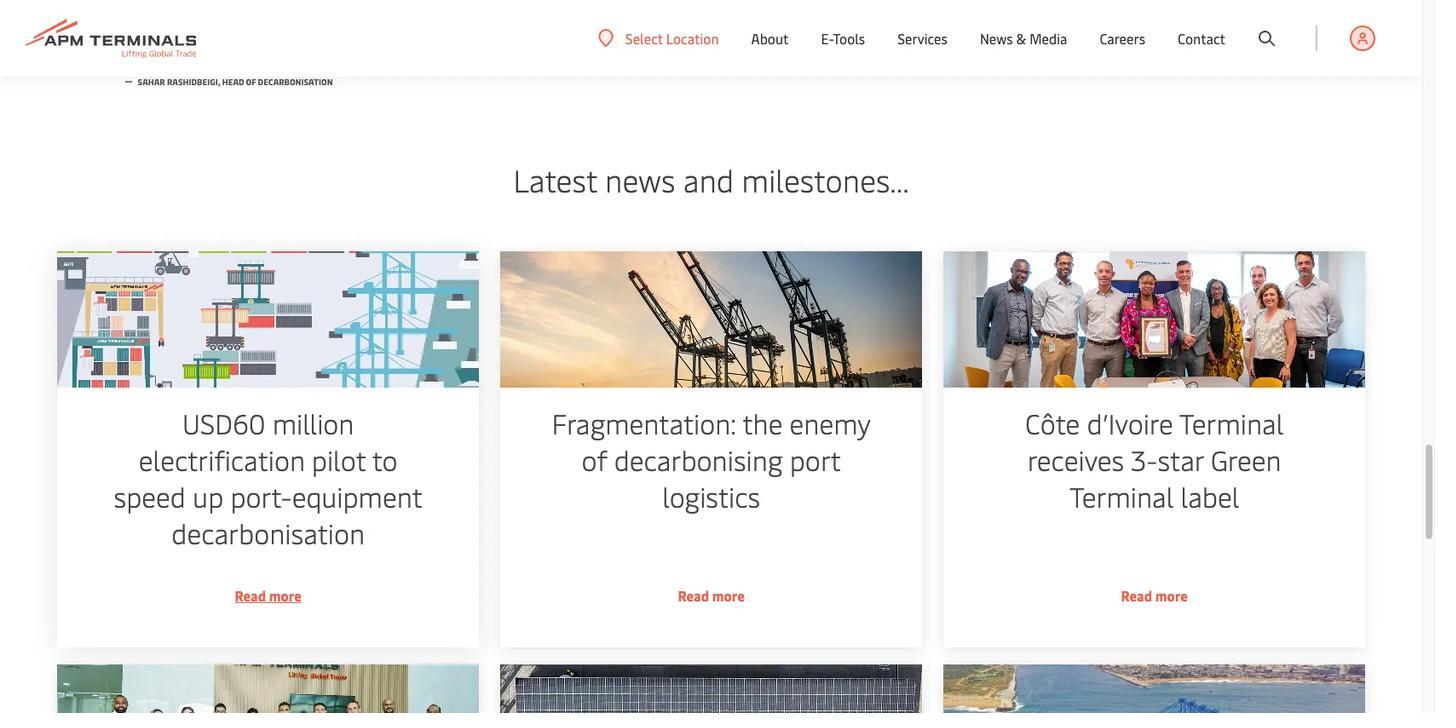 Task type: locate. For each thing, give the bounding box(es) containing it.
read more for logistics
[[678, 587, 745, 605]]

0 horizontal spatial terminal
[[1070, 478, 1175, 515]]

read for up
[[235, 587, 266, 605]]

logistics
[[663, 478, 761, 515]]

1 vertical spatial of
[[582, 442, 607, 478]]

2 horizontal spatial more
[[1156, 587, 1189, 605]]

1 horizontal spatial read
[[678, 587, 709, 605]]

3 more from the left
[[1156, 587, 1189, 605]]

cit green terminal image
[[944, 252, 1366, 388]]

1 horizontal spatial read more
[[678, 587, 745, 605]]

2 read from the left
[[678, 587, 709, 605]]

read more
[[235, 587, 301, 605], [678, 587, 745, 605], [1122, 587, 1189, 605]]

3 read more from the left
[[1122, 587, 1189, 605]]

e-tools
[[822, 29, 866, 48]]

careers button
[[1100, 0, 1146, 77]]

receives
[[1028, 442, 1125, 478]]

fragmentation: the enemy of decarbonising port logistics
[[552, 405, 871, 515]]

1 vertical spatial terminal
[[1070, 478, 1175, 515]]

2 horizontal spatial read more
[[1122, 587, 1189, 605]]

about button
[[752, 0, 789, 77]]

2 horizontal spatial read
[[1122, 587, 1153, 605]]

0 horizontal spatial of
[[246, 76, 256, 88]]

head
[[222, 76, 244, 88]]

read
[[235, 587, 266, 605], [678, 587, 709, 605], [1122, 587, 1153, 605]]

decarbonising
[[614, 442, 783, 478]]

news & media
[[981, 29, 1068, 48]]

1 horizontal spatial terminal
[[1180, 405, 1285, 442]]

terminal
[[1180, 405, 1285, 442], [1070, 478, 1175, 515]]

milestones...
[[742, 159, 910, 200]]

220617 placas solares bcn image
[[500, 665, 923, 714]]

2 read more from the left
[[678, 587, 745, 605]]

of inside fragmentation: the enemy of decarbonising port logistics
[[582, 442, 607, 478]]

1 horizontal spatial of
[[582, 442, 607, 478]]

read more for up
[[235, 587, 301, 605]]

select
[[626, 29, 663, 47]]

electrification pilot image
[[57, 252, 479, 388]]

electrification
[[138, 442, 305, 478]]

read for green
[[1122, 587, 1153, 605]]

0 horizontal spatial more
[[269, 587, 301, 605]]

more
[[269, 587, 301, 605], [712, 587, 745, 605], [1156, 587, 1189, 605]]

services button
[[898, 0, 948, 77]]

enemy
[[790, 405, 871, 442]]

million
[[272, 405, 354, 442]]

terminal down d'ivoire
[[1070, 478, 1175, 515]]

select location
[[626, 29, 719, 47]]

more for green
[[1156, 587, 1189, 605]]

the
[[743, 405, 783, 442]]

3 read from the left
[[1122, 587, 1153, 605]]

of
[[246, 76, 256, 88], [582, 442, 607, 478]]

0 horizontal spatial read
[[235, 587, 266, 605]]

select location button
[[598, 29, 719, 47]]

1 read more from the left
[[235, 587, 301, 605]]

decarbonisation
[[171, 515, 365, 552]]

more for logistics
[[712, 587, 745, 605]]

0 horizontal spatial read more
[[235, 587, 301, 605]]

rashidbeigi,
[[167, 76, 220, 88]]

1 more from the left
[[269, 587, 301, 605]]

0 vertical spatial of
[[246, 76, 256, 88]]

usd60
[[182, 405, 265, 442]]

côte
[[1026, 405, 1081, 442]]

decarbonisation
[[258, 76, 333, 88]]

star
[[1158, 442, 1205, 478]]

1 horizontal spatial more
[[712, 587, 745, 605]]

media
[[1030, 29, 1068, 48]]

1 read from the left
[[235, 587, 266, 605]]

terminal up 'label'
[[1180, 405, 1285, 442]]

about
[[752, 29, 789, 48]]

services
[[898, 29, 948, 48]]

2 more from the left
[[712, 587, 745, 605]]

location
[[667, 29, 719, 47]]

read more for green
[[1122, 587, 1189, 605]]



Task type: vqa. For each thing, say whether or not it's contained in the screenshot.
Growth
no



Task type: describe. For each thing, give the bounding box(es) containing it.
up
[[192, 478, 223, 515]]

news & media button
[[981, 0, 1068, 77]]

0 vertical spatial terminal
[[1180, 405, 1285, 442]]

e-tools button
[[822, 0, 866, 77]]

to
[[372, 442, 397, 478]]

label
[[1182, 478, 1240, 515]]

and
[[684, 159, 734, 200]]

of for decarbonising
[[582, 442, 607, 478]]

latest
[[514, 159, 598, 200]]

of for decarbonisation
[[246, 76, 256, 88]]

port-
[[230, 478, 292, 515]]

brazil terminal portuario santos 1200 image
[[500, 252, 923, 388]]

careers
[[1100, 29, 1146, 48]]

3-
[[1132, 442, 1158, 478]]

apmt bahrain solar project launch image
[[57, 665, 479, 714]]

cit new equipment 1 image
[[944, 665, 1366, 714]]

tools
[[834, 29, 866, 48]]

more for up
[[269, 587, 301, 605]]

news
[[981, 29, 1014, 48]]

&
[[1017, 29, 1027, 48]]

latest news and milestones...
[[514, 159, 910, 200]]

contact
[[1178, 29, 1226, 48]]

fragmentation:
[[552, 405, 737, 442]]

e-
[[822, 29, 834, 48]]

sahar rashidbeigi, head of decarbonisation
[[138, 76, 333, 88]]

pilot
[[312, 442, 366, 478]]

green
[[1212, 442, 1282, 478]]

speed
[[113, 478, 185, 515]]

côte d'ivoire terminal receives 3-star green terminal label
[[1026, 405, 1285, 515]]

news
[[605, 159, 676, 200]]

sahar
[[138, 76, 165, 88]]

equipment
[[292, 478, 422, 515]]

port
[[790, 442, 841, 478]]

read for logistics
[[678, 587, 709, 605]]

d'ivoire
[[1088, 405, 1174, 442]]

contact button
[[1178, 0, 1226, 77]]

usd60 million electrification pilot to speed up port-equipment decarbonisation
[[113, 405, 422, 552]]



